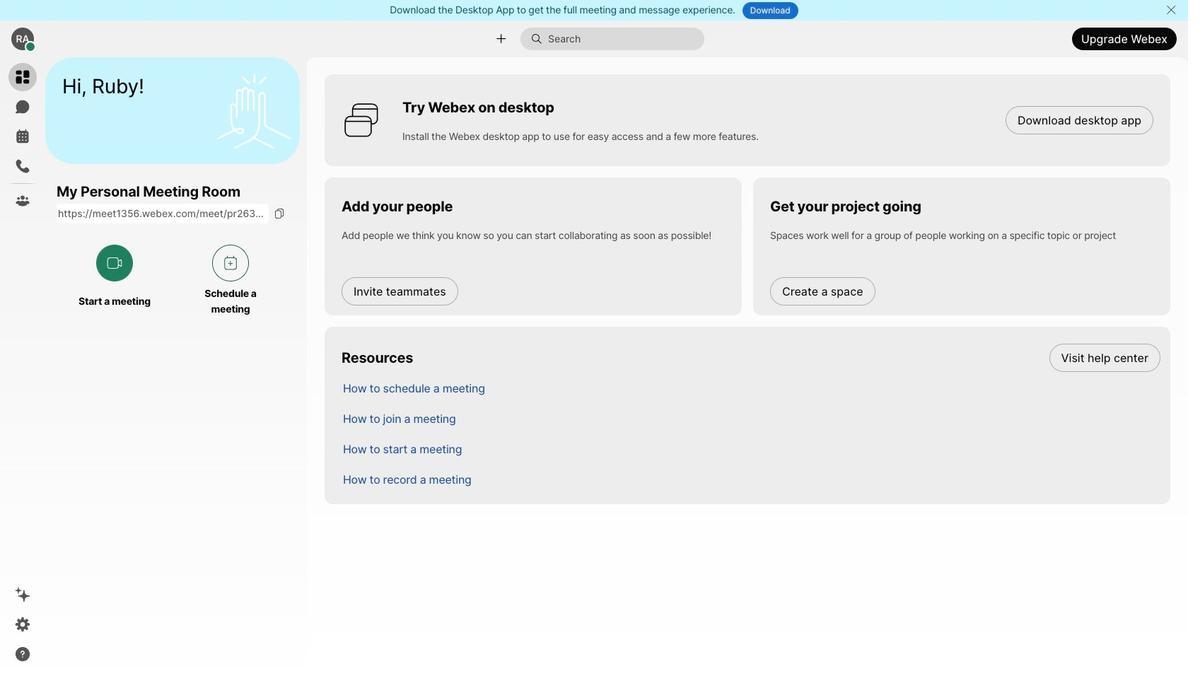 Task type: locate. For each thing, give the bounding box(es) containing it.
navigation
[[0, 57, 45, 681]]

4 list item from the top
[[332, 434, 1171, 464]]

list item
[[332, 342, 1171, 373], [332, 373, 1171, 403], [332, 403, 1171, 434], [332, 434, 1171, 464], [332, 464, 1171, 495]]

2 list item from the top
[[332, 373, 1171, 403]]

3 list item from the top
[[332, 403, 1171, 434]]

1 list item from the top
[[332, 342, 1171, 373]]

webex tab list
[[8, 63, 37, 215]]

None text field
[[57, 204, 269, 224]]



Task type: vqa. For each thing, say whether or not it's contained in the screenshot.
3rd list item
yes



Task type: describe. For each thing, give the bounding box(es) containing it.
two hands high fiving image
[[212, 68, 296, 153]]

5 list item from the top
[[332, 464, 1171, 495]]

cancel_16 image
[[1166, 4, 1177, 16]]



